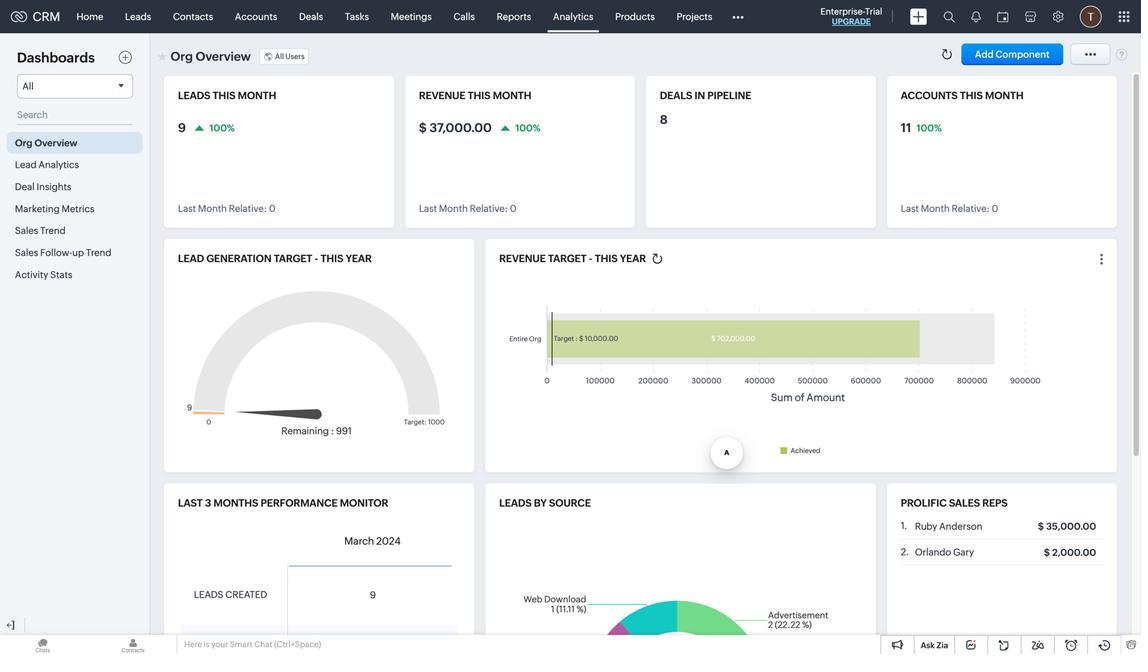 Task type: vqa. For each thing, say whether or not it's contained in the screenshot.
third the BY from the right
no



Task type: describe. For each thing, give the bounding box(es) containing it.
deals link
[[288, 0, 334, 33]]

follow-
[[40, 247, 72, 258]]

help image
[[1116, 48, 1128, 60]]

enterprise-
[[821, 6, 865, 17]]

1 vertical spatial overview
[[34, 137, 77, 148]]

3 last from the left
[[901, 203, 919, 214]]

0 horizontal spatial org
[[15, 137, 32, 148]]

all users
[[275, 52, 305, 61]]

up
[[72, 247, 84, 258]]

2. orlando gary
[[901, 547, 974, 558]]

calls
[[454, 11, 475, 22]]

metrics
[[62, 203, 94, 214]]

home link
[[66, 0, 114, 33]]

months
[[214, 497, 258, 509]]

accounts
[[901, 90, 958, 102]]

leads by source
[[499, 497, 591, 509]]

chats image
[[0, 635, 86, 654]]

1 horizontal spatial 9
[[370, 590, 376, 601]]

3 relative: from the left
[[952, 203, 990, 214]]

products
[[615, 11, 655, 22]]

3
[[205, 497, 211, 509]]

revenue target - this year
[[499, 253, 646, 265]]

sales
[[949, 497, 980, 509]]

marketing metrics link
[[7, 198, 143, 220]]

sales trend
[[15, 225, 66, 236]]

gary
[[953, 547, 974, 558]]

signals image
[[971, 11, 981, 22]]

leads
[[125, 11, 151, 22]]

(ctrl+space)
[[274, 640, 321, 649]]

ask
[[921, 641, 935, 650]]

deals
[[660, 90, 692, 102]]

3 month from the left
[[985, 90, 1024, 102]]

projects
[[677, 11, 713, 22]]

2,000.00
[[1052, 547, 1096, 558]]

analytics link
[[542, 0, 604, 33]]

marketing metrics
[[15, 203, 94, 214]]

contacts link
[[162, 0, 224, 33]]

reports link
[[486, 0, 542, 33]]

0 vertical spatial 9
[[178, 121, 186, 135]]

anderson
[[939, 521, 983, 532]]

all for all
[[22, 81, 34, 92]]

ruby
[[915, 521, 937, 532]]

in
[[695, 90, 705, 102]]

last for dashboards
[[178, 203, 196, 214]]

2.
[[901, 547, 909, 557]]

lead
[[178, 253, 204, 265]]

3 last month relative: 0 from the left
[[901, 203, 999, 214]]

1 vertical spatial org overview
[[15, 137, 77, 148]]

2 year from the left
[[620, 253, 646, 265]]

2 target from the left
[[548, 253, 587, 265]]

logo image
[[11, 11, 27, 22]]

contacts
[[173, 11, 213, 22]]

reports
[[497, 11, 531, 22]]

achieved
[[791, 447, 821, 454]]

month for dashboards
[[238, 90, 276, 102]]

activity
[[15, 269, 48, 280]]

revenue this month
[[419, 90, 531, 102]]

performance
[[261, 497, 338, 509]]

monitor
[[340, 497, 388, 509]]

$ 35,000.00
[[1038, 521, 1096, 532]]

$ for $ 35,000.00
[[1038, 521, 1044, 532]]

this for 11
[[960, 90, 983, 102]]

3 month from the left
[[921, 203, 950, 214]]

calendar image
[[997, 11, 1009, 22]]

sales follow-up trend link
[[7, 242, 143, 264]]

1.
[[901, 520, 907, 531]]

activity stats link
[[7, 264, 143, 286]]

2 - from the left
[[589, 253, 593, 265]]

sales follow-up trend
[[15, 247, 111, 258]]

month for org overview
[[493, 90, 531, 102]]

this for $ 37,000.00
[[468, 90, 491, 102]]

last 3 months performance monitor
[[178, 497, 388, 509]]

analytics inside 'link'
[[39, 159, 79, 170]]

here is your smart chat (ctrl+space)
[[184, 640, 321, 649]]

ask zia
[[921, 641, 948, 650]]

reps
[[983, 497, 1008, 509]]

analytics inside 'link'
[[553, 11, 594, 22]]

deals
[[299, 11, 323, 22]]

35,000.00
[[1046, 521, 1096, 532]]

relative: for org overview
[[470, 203, 508, 214]]

deal insights
[[15, 181, 71, 192]]

prolific sales reps
[[901, 497, 1008, 509]]

3 0 from the left
[[992, 203, 999, 214]]

march 2024
[[344, 535, 401, 547]]

create menu image
[[910, 8, 927, 25]]

search image
[[944, 11, 955, 22]]

pipeline
[[708, 90, 752, 102]]

0 vertical spatial overview
[[196, 50, 251, 64]]

$ for $ 37,000.00
[[419, 121, 427, 135]]

create menu element
[[902, 0, 935, 33]]

deal
[[15, 181, 35, 192]]

37,000.00
[[429, 121, 492, 135]]

trial
[[865, 6, 882, 17]]

users
[[285, 52, 305, 61]]

100% inside 11 100%
[[917, 122, 942, 133]]

tasks
[[345, 11, 369, 22]]

100% for dashboards
[[210, 122, 235, 133]]

Other Modules field
[[723, 6, 753, 28]]

leads for leads by source
[[499, 497, 532, 509]]



Task type: locate. For each thing, give the bounding box(es) containing it.
$ left 35,000.00
[[1038, 521, 1044, 532]]

ruby anderson
[[915, 521, 983, 532]]

dashboards
[[17, 50, 95, 66]]

9 down leads this month
[[178, 121, 186, 135]]

$ left the 37,000.00
[[419, 121, 427, 135]]

profile element
[[1072, 0, 1110, 33]]

1 vertical spatial trend
[[86, 247, 111, 258]]

2 100% from the left
[[515, 122, 541, 133]]

last
[[178, 497, 203, 509]]

2 horizontal spatial 0
[[992, 203, 999, 214]]

0 horizontal spatial relative:
[[229, 203, 267, 214]]

accounts link
[[224, 0, 288, 33]]

0 vertical spatial org
[[171, 50, 193, 64]]

overview up lead analytics
[[34, 137, 77, 148]]

sales for sales follow-up trend
[[15, 247, 38, 258]]

is
[[204, 640, 210, 649]]

leads link
[[114, 0, 162, 33]]

0 vertical spatial $
[[419, 121, 427, 135]]

1 target from the left
[[274, 253, 312, 265]]

crm
[[33, 10, 60, 24]]

0 vertical spatial analytics
[[553, 11, 594, 22]]

-
[[315, 253, 318, 265], [589, 253, 593, 265]]

1 sales from the top
[[15, 225, 38, 236]]

0 horizontal spatial trend
[[40, 225, 66, 236]]

upgrade
[[832, 17, 871, 26]]

sales for sales trend
[[15, 225, 38, 236]]

2 horizontal spatial last month relative: 0
[[901, 203, 999, 214]]

analytics right reports
[[553, 11, 594, 22]]

lead analytics
[[15, 159, 79, 170]]

1 horizontal spatial trend
[[86, 247, 111, 258]]

1 last from the left
[[178, 203, 196, 214]]

1 vertical spatial all
[[22, 81, 34, 92]]

1 relative: from the left
[[229, 203, 267, 214]]

1 vertical spatial $
[[1038, 521, 1044, 532]]

0 horizontal spatial overview
[[34, 137, 77, 148]]

9 down march 2024
[[370, 590, 376, 601]]

Search text field
[[17, 105, 132, 125]]

org overview up leads this month
[[171, 50, 251, 64]]

all for all users
[[275, 52, 284, 61]]

100% for org overview
[[515, 122, 541, 133]]

2 vertical spatial leads
[[194, 589, 223, 600]]

1 horizontal spatial -
[[589, 253, 593, 265]]

$ 37,000.00
[[419, 121, 492, 135]]

all down dashboards
[[22, 81, 34, 92]]

last month relative: 0 for dashboards
[[178, 203, 276, 214]]

trend down marketing metrics
[[40, 225, 66, 236]]

trend right up
[[86, 247, 111, 258]]

0 horizontal spatial org overview
[[15, 137, 77, 148]]

1 horizontal spatial revenue
[[499, 253, 546, 265]]

sales trend link
[[7, 220, 143, 242]]

0 for org overview
[[510, 203, 517, 214]]

0 horizontal spatial month
[[238, 90, 276, 102]]

1 vertical spatial org
[[15, 137, 32, 148]]

1 100% from the left
[[210, 122, 235, 133]]

products link
[[604, 0, 666, 33]]

your
[[211, 640, 228, 649]]

0 vertical spatial sales
[[15, 225, 38, 236]]

org overview
[[171, 50, 251, 64], [15, 137, 77, 148]]

1 vertical spatial sales
[[15, 247, 38, 258]]

accounts this month
[[901, 90, 1024, 102]]

1 - from the left
[[315, 253, 318, 265]]

2 horizontal spatial 100%
[[917, 122, 942, 133]]

leads for leads created
[[194, 589, 223, 600]]

leads this month
[[178, 90, 276, 102]]

org overview up lead analytics
[[15, 137, 77, 148]]

0 horizontal spatial target
[[274, 253, 312, 265]]

year
[[346, 253, 372, 265], [620, 253, 646, 265]]

$ left 2,000.00
[[1044, 547, 1050, 558]]

2 horizontal spatial relative:
[[952, 203, 990, 214]]

0 horizontal spatial month
[[198, 203, 227, 214]]

2 last month relative: 0 from the left
[[419, 203, 517, 214]]

leads created
[[194, 589, 267, 600]]

2 horizontal spatial month
[[985, 90, 1024, 102]]

11 100%
[[901, 121, 942, 135]]

1 0 from the left
[[269, 203, 276, 214]]

2 0 from the left
[[510, 203, 517, 214]]

org
[[171, 50, 193, 64], [15, 137, 32, 148]]

2 vertical spatial $
[[1044, 547, 1050, 558]]

this for 9
[[213, 90, 236, 102]]

0 horizontal spatial year
[[346, 253, 372, 265]]

org overview link
[[7, 132, 143, 154]]

2 sales from the top
[[15, 247, 38, 258]]

2024
[[376, 535, 401, 547]]

prolific
[[901, 497, 947, 509]]

2 last from the left
[[419, 203, 437, 214]]

smart
[[230, 640, 253, 649]]

100% down leads this month
[[210, 122, 235, 133]]

analytics
[[553, 11, 594, 22], [39, 159, 79, 170]]

1 horizontal spatial last month relative: 0
[[419, 203, 517, 214]]

lead analytics link
[[7, 154, 143, 176]]

all inside field
[[22, 81, 34, 92]]

profile image
[[1080, 6, 1102, 28]]

generation
[[206, 253, 272, 265]]

chat
[[254, 640, 272, 649]]

revenue for revenue target - this year
[[499, 253, 546, 265]]

100% right "11"
[[917, 122, 942, 133]]

1 horizontal spatial 0
[[510, 203, 517, 214]]

leads for leads this month
[[178, 90, 210, 102]]

month for dashboards
[[198, 203, 227, 214]]

1 horizontal spatial org
[[171, 50, 193, 64]]

enterprise-trial upgrade
[[821, 6, 882, 26]]

1 last month relative: 0 from the left
[[178, 203, 276, 214]]

contacts image
[[90, 635, 176, 654]]

source
[[549, 497, 591, 509]]

crm link
[[11, 10, 60, 24]]

1 vertical spatial leads
[[499, 497, 532, 509]]

created
[[225, 589, 267, 600]]

month for org overview
[[439, 203, 468, 214]]

lead
[[15, 159, 37, 170]]

2 horizontal spatial last
[[901, 203, 919, 214]]

1 vertical spatial analytics
[[39, 159, 79, 170]]

None button
[[962, 43, 1063, 65]]

1 horizontal spatial target
[[548, 253, 587, 265]]

here
[[184, 640, 202, 649]]

1 horizontal spatial overview
[[196, 50, 251, 64]]

leads
[[178, 90, 210, 102], [499, 497, 532, 509], [194, 589, 223, 600]]

0 horizontal spatial revenue
[[419, 90, 466, 102]]

last
[[178, 203, 196, 214], [419, 203, 437, 214], [901, 203, 919, 214]]

trend
[[40, 225, 66, 236], [86, 247, 111, 258]]

1 horizontal spatial 100%
[[515, 122, 541, 133]]

0 horizontal spatial all
[[22, 81, 34, 92]]

month
[[238, 90, 276, 102], [493, 90, 531, 102], [985, 90, 1024, 102]]

1 horizontal spatial year
[[620, 253, 646, 265]]

calls link
[[443, 0, 486, 33]]

0 horizontal spatial 9
[[178, 121, 186, 135]]

meetings
[[391, 11, 432, 22]]

search element
[[935, 0, 963, 33]]

analytics up insights
[[39, 159, 79, 170]]

2 month from the left
[[493, 90, 531, 102]]

2 horizontal spatial month
[[921, 203, 950, 214]]

$ 2,000.00
[[1044, 547, 1096, 558]]

signals element
[[963, 0, 989, 33]]

0 horizontal spatial last month relative: 0
[[178, 203, 276, 214]]

this
[[213, 90, 236, 102], [468, 90, 491, 102], [960, 90, 983, 102], [321, 253, 344, 265], [595, 253, 618, 265]]

sales
[[15, 225, 38, 236], [15, 247, 38, 258]]

1 horizontal spatial analytics
[[553, 11, 594, 22]]

sales down 'marketing'
[[15, 225, 38, 236]]

accounts
[[235, 11, 277, 22]]

0 horizontal spatial 100%
[[210, 122, 235, 133]]

100% down revenue this month
[[515, 122, 541, 133]]

8
[[660, 113, 668, 127]]

home
[[76, 11, 103, 22]]

1 horizontal spatial month
[[493, 90, 531, 102]]

sales up activity
[[15, 247, 38, 258]]

3 100% from the left
[[917, 122, 942, 133]]

last for org overview
[[419, 203, 437, 214]]

All field
[[17, 74, 133, 99]]

1 horizontal spatial month
[[439, 203, 468, 214]]

relative: for dashboards
[[229, 203, 267, 214]]

deals in pipeline
[[660, 90, 752, 102]]

revenue for revenue this month
[[419, 90, 466, 102]]

org down contacts link
[[171, 50, 193, 64]]

0 horizontal spatial -
[[315, 253, 318, 265]]

activity stats
[[15, 269, 72, 280]]

overview up leads this month
[[196, 50, 251, 64]]

11
[[901, 121, 911, 135]]

org up lead
[[15, 137, 32, 148]]

0 for dashboards
[[269, 203, 276, 214]]

1 horizontal spatial relative:
[[470, 203, 508, 214]]

target
[[274, 253, 312, 265], [548, 253, 587, 265]]

9
[[178, 121, 186, 135], [370, 590, 376, 601]]

tasks link
[[334, 0, 380, 33]]

0 horizontal spatial last
[[178, 203, 196, 214]]

2 month from the left
[[439, 203, 468, 214]]

stats
[[50, 269, 72, 280]]

0 vertical spatial revenue
[[419, 90, 466, 102]]

insights
[[37, 181, 71, 192]]

$ for $ 2,000.00
[[1044, 547, 1050, 558]]

100%
[[210, 122, 235, 133], [515, 122, 541, 133], [917, 122, 942, 133]]

orlando
[[915, 547, 951, 558]]

meetings link
[[380, 0, 443, 33]]

0 vertical spatial org overview
[[171, 50, 251, 64]]

0 vertical spatial all
[[275, 52, 284, 61]]

last month relative: 0 for org overview
[[419, 203, 517, 214]]

1 vertical spatial revenue
[[499, 253, 546, 265]]

1 month from the left
[[198, 203, 227, 214]]

projects link
[[666, 0, 723, 33]]

march
[[344, 535, 374, 547]]

marketing
[[15, 203, 60, 214]]

1 horizontal spatial org overview
[[171, 50, 251, 64]]

0 vertical spatial leads
[[178, 90, 210, 102]]

0 horizontal spatial analytics
[[39, 159, 79, 170]]

all left users
[[275, 52, 284, 61]]

2 relative: from the left
[[470, 203, 508, 214]]

relative:
[[229, 203, 267, 214], [470, 203, 508, 214], [952, 203, 990, 214]]

1 month from the left
[[238, 90, 276, 102]]

1 horizontal spatial all
[[275, 52, 284, 61]]

by
[[534, 497, 547, 509]]

all
[[275, 52, 284, 61], [22, 81, 34, 92]]

1 year from the left
[[346, 253, 372, 265]]

1 vertical spatial 9
[[370, 590, 376, 601]]

0 vertical spatial trend
[[40, 225, 66, 236]]

1 horizontal spatial last
[[419, 203, 437, 214]]

lead generation target - this year
[[178, 253, 372, 265]]

0 horizontal spatial 0
[[269, 203, 276, 214]]



